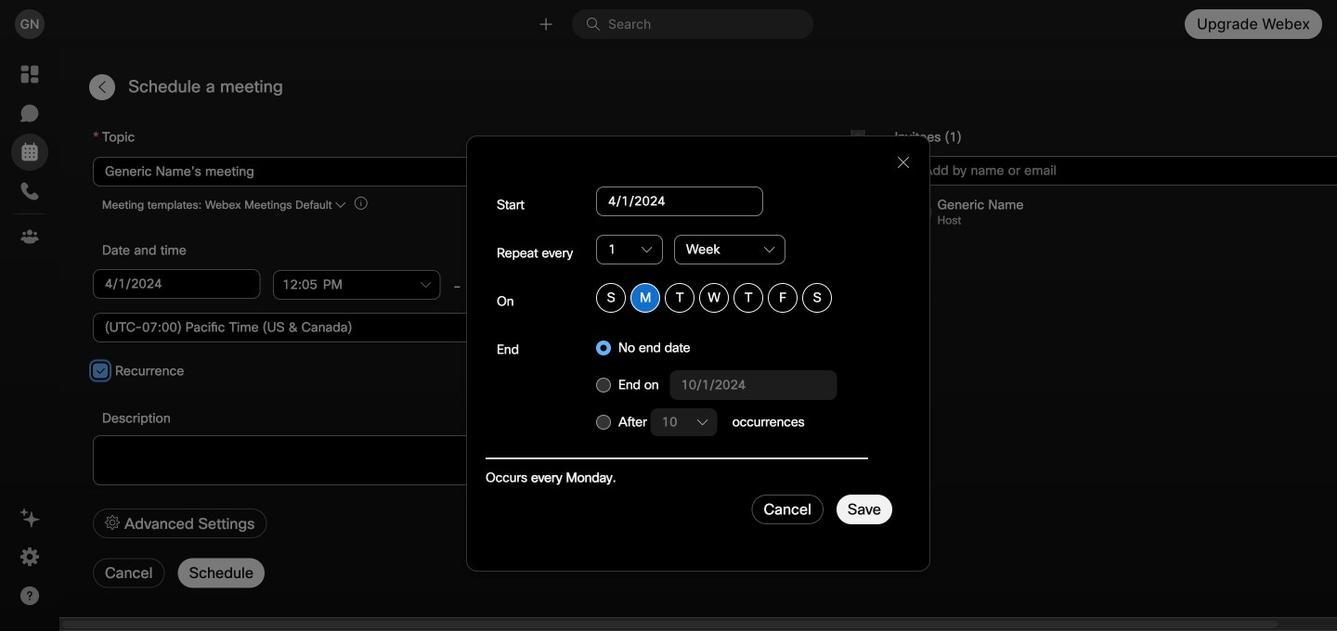 Task type: describe. For each thing, give the bounding box(es) containing it.
webex tab list
[[11, 56, 48, 255]]



Task type: locate. For each thing, give the bounding box(es) containing it.
navigation
[[0, 48, 59, 632]]



Task type: vqa. For each thing, say whether or not it's contained in the screenshot.
Webex "tab list"
yes



